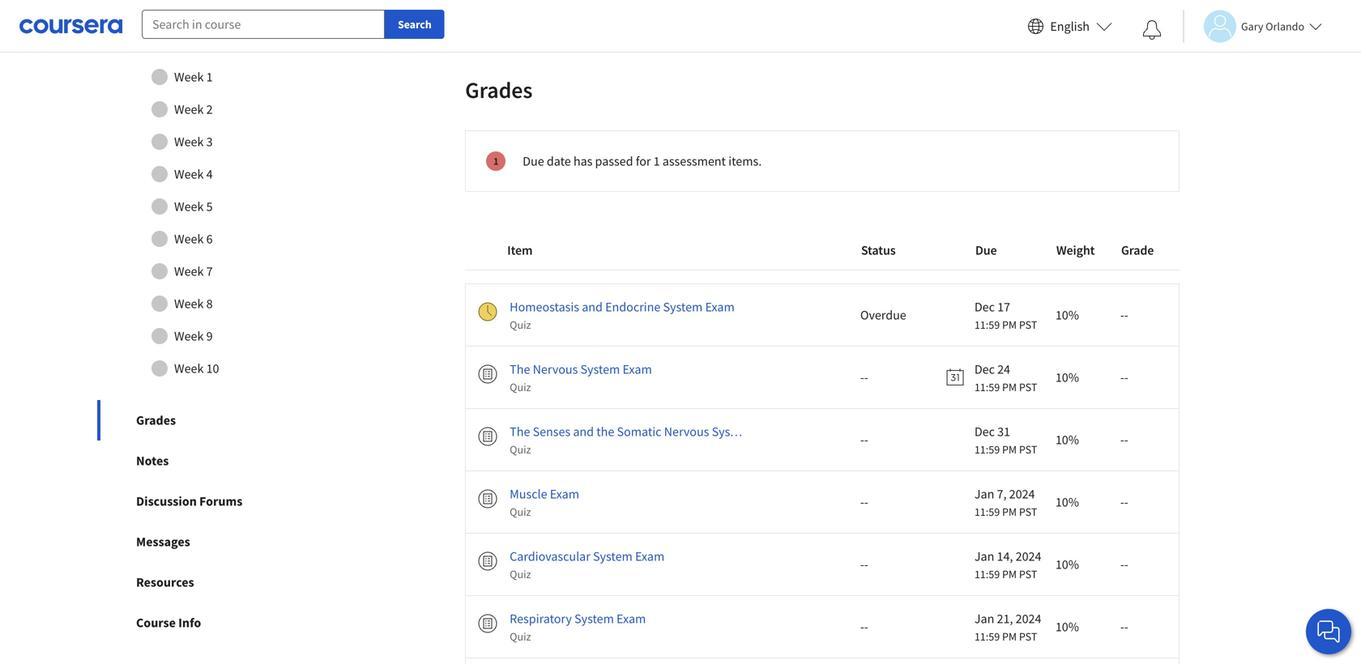 Task type: describe. For each thing, give the bounding box(es) containing it.
english button
[[1021, 0, 1119, 53]]

somatic
[[617, 424, 661, 440]]

dec 31 11:59 pm pst
[[974, 424, 1037, 457]]

quiz inside the muscle exam quiz
[[510, 505, 531, 519]]

dec for dec 31
[[974, 424, 995, 440]]

pst inside jan 14, 2024 11:59 pm pst
[[1019, 567, 1037, 582]]

the
[[596, 424, 614, 440]]

the nervous system exam quiz
[[510, 361, 652, 395]]

21,
[[997, 611, 1013, 627]]

week 3
[[174, 134, 213, 150]]

11:59 inside dec 24 11:59 pm pst
[[974, 380, 1000, 395]]

discussion forums link
[[97, 481, 331, 522]]

10% for jan 14, 2024
[[1055, 557, 1079, 573]]

the senses and the somatic nervous system exam cell
[[510, 422, 783, 458]]

nervous inside the nervous system exam quiz
[[533, 361, 578, 378]]

assignments table grid
[[465, 231, 1179, 664]]

english
[[1050, 18, 1090, 34]]

due column header
[[975, 241, 1042, 260]]

row containing respiratory system exam
[[465, 596, 1179, 658]]

week 1 link
[[113, 61, 315, 93]]

17
[[997, 299, 1010, 315]]

item
[[507, 242, 533, 259]]

cardiovascular system exam quiz
[[510, 549, 665, 582]]

exam inside the muscle exam quiz
[[550, 486, 579, 502]]

respiratory system exam link
[[510, 609, 646, 629]]

cardiovascular
[[510, 549, 590, 565]]

the for the senses and the somatic nervous system exam
[[510, 424, 530, 440]]

dec for dec 17
[[974, 299, 995, 315]]

discussion
[[136, 493, 197, 510]]

pst inside 'jan 7, 2024 11:59 pm pst'
[[1019, 505, 1037, 519]]

nervous inside the senses and the somatic nervous system exam quiz
[[664, 424, 709, 440]]

7
[[206, 263, 213, 280]]

11:59 inside the dec 31 11:59 pm pst
[[974, 442, 1000, 457]]

pst inside the dec 31 11:59 pm pst
[[1019, 442, 1037, 457]]

row containing muscle exam
[[465, 471, 1179, 533]]

10
[[206, 361, 219, 377]]

orlando
[[1266, 19, 1304, 34]]

8
[[206, 296, 213, 312]]

pst inside dec 17 11:59 pm pst
[[1019, 318, 1037, 332]]

jan for jan 7, 2024
[[974, 486, 994, 502]]

week for week 7
[[174, 263, 204, 280]]

10% for dec 17
[[1055, 307, 1079, 323]]

0 horizontal spatial grades
[[136, 412, 176, 429]]

week 7 link
[[113, 255, 315, 288]]

week for week 6
[[174, 231, 204, 247]]

muscle exam link
[[510, 485, 579, 504]]

week for week 10
[[174, 361, 204, 377]]

row containing the nervous system exam
[[465, 346, 1179, 408]]

14,
[[997, 549, 1013, 565]]

week 8
[[174, 296, 213, 312]]

quiz inside cardiovascular system exam quiz
[[510, 567, 531, 582]]

info
[[178, 615, 201, 631]]

the for the nervous system exam
[[510, 361, 530, 378]]

row containing cardiovascular system exam
[[465, 533, 1179, 596]]

row containing homeostasis and endocrine system exam
[[465, 284, 1179, 346]]

the senses and the somatic nervous system exam link
[[510, 422, 783, 442]]

messages link
[[97, 522, 331, 562]]

muscle exam quiz
[[510, 486, 579, 519]]

the nervous system exam cell
[[510, 360, 744, 395]]

3
[[206, 134, 213, 150]]

system inside homeostasis and endocrine system exam quiz
[[663, 299, 703, 315]]

dec 24 11:59 pm pst
[[974, 361, 1037, 395]]

10% for jan 21, 2024
[[1055, 619, 1079, 635]]

due for due date has passed for 1 assessment items.
[[523, 153, 544, 169]]

homeostasis
[[510, 299, 579, 315]]

2
[[206, 101, 213, 118]]

gary orlando
[[1241, 19, 1304, 34]]

status
[[861, 242, 896, 259]]

item column header
[[507, 241, 819, 260]]

system inside cardiovascular system exam quiz
[[593, 549, 633, 565]]

6
[[206, 231, 213, 247]]

search
[[398, 17, 432, 32]]

exam inside respiratory system exam quiz
[[617, 611, 646, 627]]

system inside the nervous system exam quiz
[[580, 361, 620, 378]]

help center image
[[1319, 622, 1338, 642]]

and inside homeostasis and endocrine system exam quiz
[[582, 299, 603, 315]]

week 3 link
[[113, 126, 315, 158]]

course
[[136, 615, 176, 631]]

dec 24 cell
[[945, 360, 1043, 395]]

discussion forums
[[136, 493, 242, 510]]

system inside respiratory system exam quiz
[[574, 611, 614, 627]]

week for week 4
[[174, 166, 204, 182]]

grade
[[1121, 242, 1154, 259]]

week 2
[[174, 101, 213, 118]]

notes link
[[97, 441, 331, 481]]

exam inside homeostasis and endocrine system exam quiz
[[705, 299, 735, 315]]

1 horizontal spatial grades
[[465, 76, 533, 104]]

passed
[[595, 153, 633, 169]]

week 5 link
[[113, 190, 315, 223]]

quiz inside the nervous system exam quiz
[[510, 380, 531, 395]]

8 row from the top
[[465, 658, 1179, 664]]

has
[[573, 153, 593, 169]]

grades link
[[97, 400, 331, 441]]

respiratory system exam cell
[[510, 609, 744, 645]]

overdue image
[[478, 302, 498, 322]]

10% for jan 7, 2024
[[1055, 494, 1079, 510]]

11:59 inside jan 14, 2024 11:59 pm pst
[[974, 567, 1000, 582]]

cardiovascular system exam cell
[[510, 547, 744, 583]]

cardiovascular system exam link
[[510, 547, 665, 566]]

pm inside jan 21, 2024 11:59 pm pst
[[1002, 630, 1017, 644]]

2 horizontal spatial 1
[[653, 153, 660, 169]]

dec 17 11:59 pm pst
[[974, 299, 1037, 332]]

due date has passed for 1 assessment items.
[[523, 153, 762, 169]]

week 2 link
[[113, 93, 315, 126]]

messages
[[136, 534, 190, 550]]

7,
[[997, 486, 1007, 502]]

course info link
[[97, 603, 331, 643]]

Search in course text field
[[142, 10, 385, 39]]

jan 14, 2024 11:59 pm pst
[[974, 549, 1041, 582]]

week 10 link
[[113, 352, 315, 385]]



Task type: locate. For each thing, give the bounding box(es) containing it.
2024 right 7,
[[1009, 486, 1035, 502]]

10% right dec 24 11:59 pm pst
[[1055, 369, 1079, 386]]

0 horizontal spatial due
[[523, 153, 544, 169]]

2024 right 14,
[[1016, 549, 1041, 565]]

pm down 21,
[[1002, 630, 1017, 644]]

and inside the senses and the somatic nervous system exam quiz
[[573, 424, 594, 440]]

2 11:59 from the top
[[974, 380, 1000, 395]]

jan left 7,
[[974, 486, 994, 502]]

4 quiz from the top
[[510, 505, 531, 519]]

nervous
[[533, 361, 578, 378], [664, 424, 709, 440]]

the down homeostasis
[[510, 361, 530, 378]]

2024 for jan 7, 2024
[[1009, 486, 1035, 502]]

grades up notes
[[136, 412, 176, 429]]

week for week 8
[[174, 296, 204, 312]]

4 11:59 from the top
[[974, 505, 1000, 519]]

row
[[465, 231, 1179, 271], [465, 284, 1179, 346], [465, 346, 1179, 408], [465, 408, 1179, 471], [465, 471, 1179, 533], [465, 533, 1179, 596], [465, 596, 1179, 658], [465, 658, 1179, 664]]

dec left 31
[[974, 424, 995, 440]]

1 vertical spatial nervous
[[664, 424, 709, 440]]

1 vertical spatial due
[[975, 242, 997, 259]]

11:59 inside 'jan 7, 2024 11:59 pm pst'
[[974, 505, 1000, 519]]

2 vertical spatial 2024
[[1016, 611, 1041, 627]]

system
[[663, 299, 703, 315], [580, 361, 620, 378], [712, 424, 751, 440], [593, 549, 633, 565], [574, 611, 614, 627]]

3 pst from the top
[[1019, 442, 1037, 457]]

1 right for
[[653, 153, 660, 169]]

week left 3
[[174, 134, 204, 150]]

pst up the dec 31 11:59 pm pst
[[1019, 380, 1037, 395]]

dec inside dec 24 11:59 pm pst
[[974, 361, 995, 378]]

3 10% from the top
[[1055, 432, 1079, 448]]

and left the the
[[573, 424, 594, 440]]

4 10% from the top
[[1055, 494, 1079, 510]]

jan left 14,
[[974, 549, 994, 565]]

3 quiz from the top
[[510, 442, 531, 457]]

jan for jan 14, 2024
[[974, 549, 994, 565]]

3 jan from the top
[[974, 611, 994, 627]]

0 horizontal spatial 1
[[206, 69, 213, 85]]

the nervous system exam link
[[510, 360, 652, 379]]

4 pm from the top
[[1002, 505, 1017, 519]]

forums
[[199, 493, 242, 510]]

11:59 down 31
[[974, 442, 1000, 457]]

due soon image
[[945, 367, 965, 387]]

pst up dec 24 11:59 pm pst
[[1019, 318, 1037, 332]]

1 vertical spatial jan
[[974, 549, 994, 565]]

muscle
[[510, 486, 547, 502]]

exam inside the senses and the somatic nervous system exam quiz
[[754, 424, 783, 440]]

1 horizontal spatial 1
[[493, 154, 499, 168]]

week left 2
[[174, 101, 204, 118]]

2 row from the top
[[465, 284, 1179, 346]]

2024 for jan 14, 2024
[[1016, 549, 1041, 565]]

week 10
[[174, 361, 219, 377]]

quiz down 'cardiovascular'
[[510, 567, 531, 582]]

nervous up senses
[[533, 361, 578, 378]]

2 jan from the top
[[974, 549, 994, 565]]

10% for dec 31
[[1055, 432, 1079, 448]]

3 row from the top
[[465, 346, 1179, 408]]

pst up jan 21, 2024 11:59 pm pst
[[1019, 567, 1037, 582]]

jan inside jan 14, 2024 11:59 pm pst
[[974, 549, 994, 565]]

2024 inside 'jan 7, 2024 11:59 pm pst'
[[1009, 486, 1035, 502]]

dec left 17
[[974, 299, 995, 315]]

endocrine
[[605, 299, 661, 315]]

notes
[[136, 453, 169, 469]]

system inside the senses and the somatic nervous system exam quiz
[[712, 424, 751, 440]]

week up the week 2
[[174, 69, 204, 85]]

coursera image
[[19, 13, 122, 39]]

11:59 down 21,
[[974, 630, 1000, 644]]

dec inside dec 17 11:59 pm pst
[[974, 299, 995, 315]]

homeostasis and endocrine system exam link
[[510, 297, 735, 317]]

2 week from the top
[[174, 101, 204, 118]]

2024 inside jan 14, 2024 11:59 pm pst
[[1016, 549, 1041, 565]]

week for week 5
[[174, 199, 204, 215]]

and left endocrine
[[582, 299, 603, 315]]

11:59 down 14,
[[974, 567, 1000, 582]]

week for week 1
[[174, 69, 204, 85]]

--
[[1120, 307, 1128, 323], [860, 369, 868, 386], [1120, 369, 1128, 386], [860, 432, 868, 448], [1120, 432, 1128, 448], [860, 494, 868, 510], [1120, 494, 1128, 510], [860, 557, 868, 573], [1120, 557, 1128, 573], [860, 619, 868, 635], [1120, 619, 1128, 635]]

5 row from the top
[[465, 471, 1179, 533]]

2 vertical spatial jan
[[974, 611, 994, 627]]

1 10% from the top
[[1055, 307, 1079, 323]]

jan 7, 2024 11:59 pm pst
[[974, 486, 1037, 519]]

2024 for jan 21, 2024
[[1016, 611, 1041, 627]]

pst down jan 14, 2024 11:59 pm pst
[[1019, 630, 1037, 644]]

quiz inside the senses and the somatic nervous system exam quiz
[[510, 442, 531, 457]]

quiz inside homeostasis and endocrine system exam quiz
[[510, 318, 531, 332]]

pm down 24
[[1002, 380, 1017, 395]]

week for week 3
[[174, 134, 204, 150]]

grade column header
[[1121, 241, 1154, 260]]

6 row from the top
[[465, 533, 1179, 596]]

the
[[510, 361, 530, 378], [510, 424, 530, 440]]

dec for dec 24
[[974, 361, 995, 378]]

week left 10
[[174, 361, 204, 377]]

10% right jan 14, 2024 11:59 pm pst
[[1055, 557, 1079, 573]]

items.
[[728, 153, 762, 169]]

5 pst from the top
[[1019, 567, 1037, 582]]

quiz inside respiratory system exam quiz
[[510, 630, 531, 644]]

0 vertical spatial jan
[[974, 486, 994, 502]]

6 pm from the top
[[1002, 630, 1017, 644]]

11:59 down 24
[[974, 380, 1000, 395]]

1 quiz from the top
[[510, 318, 531, 332]]

weight
[[1056, 242, 1095, 259]]

3 week from the top
[[174, 134, 204, 150]]

1 vertical spatial grades
[[136, 412, 176, 429]]

senses
[[533, 424, 570, 440]]

6 week from the top
[[174, 231, 204, 247]]

0 vertical spatial nervous
[[533, 361, 578, 378]]

24
[[997, 361, 1010, 378]]

respiratory system exam quiz
[[510, 611, 646, 644]]

1 left date
[[493, 154, 499, 168]]

0 vertical spatial and
[[582, 299, 603, 315]]

row containing the senses and the somatic nervous system exam
[[465, 408, 1179, 471]]

homeostasis and endocrine system exam cell
[[510, 297, 744, 333]]

6 pst from the top
[[1019, 630, 1037, 644]]

week 7
[[174, 263, 213, 280]]

nervous right somatic
[[664, 424, 709, 440]]

2 vertical spatial dec
[[974, 424, 995, 440]]

5 quiz from the top
[[510, 567, 531, 582]]

6 10% from the top
[[1055, 619, 1079, 635]]

exam inside the nervous system exam quiz
[[623, 361, 652, 378]]

1 the from the top
[[510, 361, 530, 378]]

due
[[523, 153, 544, 169], [975, 242, 997, 259]]

5
[[206, 199, 213, 215]]

week left 9
[[174, 328, 204, 344]]

pst inside jan 21, 2024 11:59 pm pst
[[1019, 630, 1037, 644]]

quiz up 'muscle'
[[510, 442, 531, 457]]

6 11:59 from the top
[[974, 630, 1000, 644]]

pst inside dec 24 11:59 pm pst
[[1019, 380, 1037, 395]]

jan inside jan 21, 2024 11:59 pm pst
[[974, 611, 994, 627]]

2 dec from the top
[[974, 361, 995, 378]]

-
[[1120, 307, 1124, 323], [1124, 307, 1128, 323], [860, 369, 864, 386], [864, 369, 868, 386], [1120, 369, 1124, 386], [1124, 369, 1128, 386], [860, 432, 864, 448], [864, 432, 868, 448], [1120, 432, 1124, 448], [1124, 432, 1128, 448], [860, 494, 864, 510], [864, 494, 868, 510], [1120, 494, 1124, 510], [1124, 494, 1128, 510], [860, 557, 864, 573], [864, 557, 868, 573], [1120, 557, 1124, 573], [1124, 557, 1128, 573], [860, 619, 864, 635], [864, 619, 868, 635], [1120, 619, 1124, 635], [1124, 619, 1128, 635]]

5 10% from the top
[[1055, 557, 1079, 573]]

pm inside dec 24 11:59 pm pst
[[1002, 380, 1017, 395]]

quiz down the nervous system exam link
[[510, 380, 531, 395]]

2 pm from the top
[[1002, 380, 1017, 395]]

10%
[[1055, 307, 1079, 323], [1055, 369, 1079, 386], [1055, 432, 1079, 448], [1055, 494, 1079, 510], [1055, 557, 1079, 573], [1055, 619, 1079, 635]]

11:59
[[974, 318, 1000, 332], [974, 380, 1000, 395], [974, 442, 1000, 457], [974, 505, 1000, 519], [974, 567, 1000, 582], [974, 630, 1000, 644]]

1 jan from the top
[[974, 486, 994, 502]]

quiz down 'muscle'
[[510, 505, 531, 519]]

11:59 inside jan 21, 2024 11:59 pm pst
[[974, 630, 1000, 644]]

1 week from the top
[[174, 69, 204, 85]]

pm inside jan 14, 2024 11:59 pm pst
[[1002, 567, 1017, 582]]

weight column header
[[1056, 241, 1095, 260]]

week left 8
[[174, 296, 204, 312]]

2024 right 21,
[[1016, 611, 1041, 627]]

week 9 link
[[113, 320, 315, 352]]

show notifications image
[[1142, 20, 1162, 40]]

pm down 14,
[[1002, 567, 1017, 582]]

pst
[[1019, 318, 1037, 332], [1019, 380, 1037, 395], [1019, 442, 1037, 457], [1019, 505, 1037, 519], [1019, 567, 1037, 582], [1019, 630, 1037, 644]]

week 9
[[174, 328, 213, 344]]

resources
[[136, 574, 194, 591]]

4 week from the top
[[174, 166, 204, 182]]

2024
[[1009, 486, 1035, 502], [1016, 549, 1041, 565], [1016, 611, 1041, 627]]

chat with us image
[[1316, 619, 1342, 645]]

2 quiz from the top
[[510, 380, 531, 395]]

10 week from the top
[[174, 361, 204, 377]]

1 horizontal spatial due
[[975, 242, 997, 259]]

due up dec 17 11:59 pm pst
[[975, 242, 997, 259]]

pm
[[1002, 318, 1017, 332], [1002, 380, 1017, 395], [1002, 442, 1017, 457], [1002, 505, 1017, 519], [1002, 567, 1017, 582], [1002, 630, 1017, 644]]

search button
[[385, 10, 444, 39]]

week for week 9
[[174, 328, 204, 344]]

exam inside cardiovascular system exam quiz
[[635, 549, 665, 565]]

1 vertical spatial 2024
[[1016, 549, 1041, 565]]

0 vertical spatial due
[[523, 153, 544, 169]]

week for week 2
[[174, 101, 204, 118]]

10% right jan 21, 2024 11:59 pm pst
[[1055, 619, 1079, 635]]

9 week from the top
[[174, 328, 204, 344]]

pm inside the dec 31 11:59 pm pst
[[1002, 442, 1017, 457]]

11:59 inside dec 17 11:59 pm pst
[[974, 318, 1000, 332]]

the senses and the somatic nervous system exam quiz
[[510, 424, 783, 457]]

jan for jan 21, 2024
[[974, 611, 994, 627]]

assessment
[[663, 153, 726, 169]]

jan 21, 2024 11:59 pm pst
[[974, 611, 1041, 644]]

6 quiz from the top
[[510, 630, 531, 644]]

jan
[[974, 486, 994, 502], [974, 549, 994, 565], [974, 611, 994, 627]]

11:59 down 17
[[974, 318, 1000, 332]]

week 6 link
[[113, 223, 315, 255]]

muscle exam cell
[[510, 485, 744, 520]]

10% right dec 17 11:59 pm pst
[[1055, 307, 1079, 323]]

pst up 'jan 7, 2024 11:59 pm pst'
[[1019, 442, 1037, 457]]

dec inside the dec 31 11:59 pm pst
[[974, 424, 995, 440]]

week 8 link
[[113, 288, 315, 320]]

0 vertical spatial 2024
[[1009, 486, 1035, 502]]

row containing item
[[465, 231, 1179, 271]]

1 11:59 from the top
[[974, 318, 1000, 332]]

week left 5
[[174, 199, 204, 215]]

quiz down homeostasis
[[510, 318, 531, 332]]

due left date
[[523, 153, 544, 169]]

jan left 21,
[[974, 611, 994, 627]]

week 6
[[174, 231, 213, 247]]

overdue
[[860, 307, 906, 323]]

3 pm from the top
[[1002, 442, 1017, 457]]

pst up jan 14, 2024 11:59 pm pst
[[1019, 505, 1037, 519]]

due for due
[[975, 242, 997, 259]]

1 pm from the top
[[1002, 318, 1017, 332]]

week 1
[[174, 69, 213, 85]]

7 week from the top
[[174, 263, 204, 280]]

2024 inside jan 21, 2024 11:59 pm pst
[[1016, 611, 1041, 627]]

4 row from the top
[[465, 408, 1179, 471]]

1 vertical spatial the
[[510, 424, 530, 440]]

1
[[206, 69, 213, 85], [653, 153, 660, 169], [493, 154, 499, 168]]

2 the from the top
[[510, 424, 530, 440]]

2 pst from the top
[[1019, 380, 1037, 395]]

respiratory
[[510, 611, 572, 627]]

pm inside dec 17 11:59 pm pst
[[1002, 318, 1017, 332]]

31
[[997, 424, 1010, 440]]

0 vertical spatial dec
[[974, 299, 995, 315]]

pm down 17
[[1002, 318, 1017, 332]]

the inside the senses and the somatic nervous system exam quiz
[[510, 424, 530, 440]]

1 vertical spatial and
[[573, 424, 594, 440]]

10% right 'jan 7, 2024 11:59 pm pst'
[[1055, 494, 1079, 510]]

week left "4"
[[174, 166, 204, 182]]

pm down 7,
[[1002, 505, 1017, 519]]

3 dec from the top
[[974, 424, 995, 440]]

1 row from the top
[[465, 231, 1179, 271]]

week 4 link
[[113, 158, 315, 190]]

0 horizontal spatial nervous
[[533, 361, 578, 378]]

gary orlando button
[[1183, 10, 1322, 43]]

8 week from the top
[[174, 296, 204, 312]]

grades up assignment count element
[[465, 76, 533, 104]]

week 4
[[174, 166, 213, 182]]

7 row from the top
[[465, 596, 1179, 658]]

1 up 2
[[206, 69, 213, 85]]

due inside column header
[[975, 242, 997, 259]]

4 pst from the top
[[1019, 505, 1037, 519]]

week 5
[[174, 199, 213, 215]]

pm inside 'jan 7, 2024 11:59 pm pst'
[[1002, 505, 1017, 519]]

11:59 down 7,
[[974, 505, 1000, 519]]

and
[[582, 299, 603, 315], [573, 424, 594, 440]]

course info
[[136, 615, 201, 631]]

4
[[206, 166, 213, 182]]

dec left 24
[[974, 361, 995, 378]]

status column header
[[861, 241, 933, 260]]

0 vertical spatial grades
[[465, 76, 533, 104]]

the inside the nervous system exam quiz
[[510, 361, 530, 378]]

pm down 31
[[1002, 442, 1017, 457]]

10% right the dec 31 11:59 pm pst
[[1055, 432, 1079, 448]]

9
[[206, 328, 213, 344]]

gary
[[1241, 19, 1263, 34]]

1 vertical spatial dec
[[974, 361, 995, 378]]

1 horizontal spatial nervous
[[664, 424, 709, 440]]

homeostasis and endocrine system exam quiz
[[510, 299, 735, 332]]

the left senses
[[510, 424, 530, 440]]

quiz down 'respiratory'
[[510, 630, 531, 644]]

1 pst from the top
[[1019, 318, 1037, 332]]

1 dec from the top
[[974, 299, 995, 315]]

2 10% from the top
[[1055, 369, 1079, 386]]

date
[[547, 153, 571, 169]]

3 11:59 from the top
[[974, 442, 1000, 457]]

0 vertical spatial the
[[510, 361, 530, 378]]

5 11:59 from the top
[[974, 567, 1000, 582]]

5 week from the top
[[174, 199, 204, 215]]

week left 6
[[174, 231, 204, 247]]

assignment count element
[[493, 147, 499, 176]]

resources link
[[97, 562, 331, 603]]

for
[[636, 153, 651, 169]]

5 pm from the top
[[1002, 567, 1017, 582]]

week left 7
[[174, 263, 204, 280]]

jan inside 'jan 7, 2024 11:59 pm pst'
[[974, 486, 994, 502]]



Task type: vqa. For each thing, say whether or not it's contained in the screenshot.
that
no



